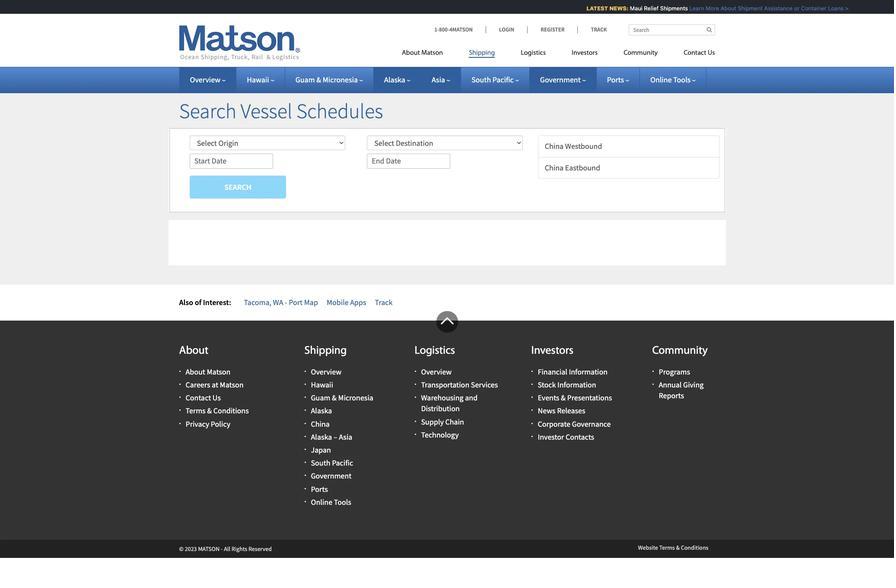 Task type: locate. For each thing, give the bounding box(es) containing it.
& up –
[[332, 393, 337, 403]]

1 vertical spatial government link
[[311, 472, 351, 482]]

contact
[[684, 50, 706, 57], [186, 393, 211, 403]]

rights
[[231, 546, 247, 553]]

None search field
[[628, 24, 715, 35]]

online
[[650, 75, 672, 85], [311, 498, 332, 508]]

login
[[499, 26, 514, 33]]

pacific down shipping link
[[492, 75, 514, 85]]

ports link
[[607, 75, 629, 85], [311, 485, 328, 495]]

1 vertical spatial community
[[652, 346, 708, 357]]

privacy
[[186, 419, 209, 429]]

guam & micronesia link up schedules
[[295, 75, 363, 85]]

terms up privacy
[[186, 406, 206, 416]]

hawaii link up vessel
[[247, 75, 274, 85]]

china westbound link
[[538, 136, 720, 158]]

& up schedules
[[316, 75, 321, 85]]

footer
[[0, 311, 894, 559]]

register link
[[527, 26, 577, 33]]

us
[[708, 50, 715, 57], [213, 393, 221, 403]]

asia down about matson
[[432, 75, 445, 85]]

1 vertical spatial us
[[213, 393, 221, 403]]

hawaii link for shipping's overview link
[[311, 380, 333, 390]]

micronesia
[[323, 75, 358, 85], [338, 393, 373, 403]]

logistics inside top menu navigation
[[521, 50, 546, 57]]

1 vertical spatial logistics
[[415, 346, 455, 357]]

1 vertical spatial investors
[[531, 346, 573, 357]]

government down "japan"
[[311, 472, 351, 482]]

south pacific link down "japan"
[[311, 459, 353, 468]]

0 horizontal spatial terms
[[186, 406, 206, 416]]

matson
[[421, 50, 443, 57], [207, 367, 230, 377], [220, 380, 244, 390]]

contact down careers
[[186, 393, 211, 403]]

about matson link
[[402, 45, 456, 63], [186, 367, 230, 377]]

events
[[538, 393, 559, 403]]

1 horizontal spatial hawaii link
[[311, 380, 333, 390]]

0 vertical spatial community
[[624, 50, 658, 57]]

1-800-4matson link
[[434, 26, 486, 33]]

1 vertical spatial matson
[[207, 367, 230, 377]]

0 vertical spatial tools
[[673, 75, 691, 85]]

1 horizontal spatial overview
[[311, 367, 341, 377]]

about matson link up careers at matson "link"
[[186, 367, 230, 377]]

1 vertical spatial government
[[311, 472, 351, 482]]

0 vertical spatial investors
[[572, 50, 598, 57]]

0 vertical spatial china
[[545, 141, 564, 151]]

south inside overview hawaii guam & micronesia alaska china alaska – asia japan south pacific government ports online tools
[[311, 459, 330, 468]]

0 horizontal spatial overview
[[190, 75, 220, 85]]

china up china eastbound
[[545, 141, 564, 151]]

mobile
[[327, 298, 349, 308]]

transportation
[[421, 380, 469, 390]]

0 horizontal spatial overview link
[[190, 75, 226, 85]]

government down top menu navigation
[[540, 75, 581, 85]]

1 vertical spatial alaska
[[311, 406, 332, 416]]

1 horizontal spatial ports
[[607, 75, 624, 85]]

search image
[[707, 27, 712, 32]]

guam inside overview hawaii guam & micronesia alaska china alaska – asia japan south pacific government ports online tools
[[311, 393, 330, 403]]

& up news releases link on the right of the page
[[561, 393, 566, 403]]

us up terms & conditions link at the bottom of page
[[213, 393, 221, 403]]

guam up search vessel schedules
[[295, 75, 315, 85]]

1 horizontal spatial online tools link
[[650, 75, 696, 85]]

0 vertical spatial alaska link
[[384, 75, 410, 85]]

programs annual giving reports
[[659, 367, 704, 401]]

terms right website
[[659, 544, 675, 552]]

contact us link down careers
[[186, 393, 221, 403]]

& inside about matson careers at matson contact us terms & conditions privacy policy
[[207, 406, 212, 416]]

china eastbound link
[[538, 157, 720, 179]]

1 vertical spatial south pacific link
[[311, 459, 353, 468]]

overview inside overview hawaii guam & micronesia alaska china alaska – asia japan south pacific government ports online tools
[[311, 367, 341, 377]]

0 vertical spatial matson
[[421, 50, 443, 57]]

& inside 'financial information stock information events & presentations news releases corporate governance investor contacts'
[[561, 393, 566, 403]]

guam up china link
[[311, 393, 330, 403]]

china link
[[311, 419, 330, 429]]

0 vertical spatial track link
[[577, 26, 607, 33]]

overview
[[190, 75, 220, 85], [311, 367, 341, 377], [421, 367, 452, 377]]

1 vertical spatial pacific
[[332, 459, 353, 468]]

0 vertical spatial ports link
[[607, 75, 629, 85]]

1 horizontal spatial shipping
[[469, 50, 495, 57]]

0 horizontal spatial government link
[[311, 472, 351, 482]]

government link
[[540, 75, 586, 85], [311, 472, 351, 482]]

1 vertical spatial contact
[[186, 393, 211, 403]]

mobile apps link
[[327, 298, 366, 308]]

shipment
[[733, 5, 758, 12]]

community down search search box
[[624, 50, 658, 57]]

china left eastbound
[[545, 163, 564, 173]]

south
[[471, 75, 491, 85], [311, 459, 330, 468]]

track right apps
[[375, 298, 393, 308]]

1 horizontal spatial contact
[[684, 50, 706, 57]]

alaska up "japan"
[[311, 432, 332, 442]]

0 horizontal spatial hawaii
[[247, 75, 269, 85]]

1 horizontal spatial pacific
[[492, 75, 514, 85]]

pacific down –
[[332, 459, 353, 468]]

1 vertical spatial online
[[311, 498, 332, 508]]

alaska link
[[384, 75, 410, 85], [311, 406, 332, 416]]

hawaii link up china link
[[311, 380, 333, 390]]

0 horizontal spatial us
[[213, 393, 221, 403]]

& inside overview hawaii guam & micronesia alaska china alaska – asia japan south pacific government ports online tools
[[332, 393, 337, 403]]

alaska link down about matson
[[384, 75, 410, 85]]

china up alaska – asia link
[[311, 419, 330, 429]]

0 vertical spatial about matson link
[[402, 45, 456, 63]]

hawaii up vessel
[[247, 75, 269, 85]]

matson up at
[[207, 367, 230, 377]]

0 horizontal spatial asia
[[339, 432, 352, 442]]

1 vertical spatial track
[[375, 298, 393, 308]]

0 horizontal spatial contact us link
[[186, 393, 221, 403]]

1 vertical spatial alaska link
[[311, 406, 332, 416]]

financial information stock information events & presentations news releases corporate governance investor contacts
[[538, 367, 612, 442]]

1 vertical spatial track link
[[375, 298, 393, 308]]

track down latest
[[591, 26, 607, 33]]

1 vertical spatial asia
[[339, 432, 352, 442]]

0 vertical spatial contact
[[684, 50, 706, 57]]

asia link
[[432, 75, 450, 85]]

eastbound
[[565, 163, 600, 173]]

about matson link inside footer
[[186, 367, 230, 377]]

interest:
[[203, 298, 231, 308]]

alaska link up china link
[[311, 406, 332, 416]]

information up the stock information link
[[569, 367, 608, 377]]

1 horizontal spatial ports link
[[607, 75, 629, 85]]

1 vertical spatial terms
[[659, 544, 675, 552]]

1 vertical spatial tools
[[334, 498, 351, 508]]

about
[[716, 5, 732, 12], [402, 50, 420, 57], [179, 346, 208, 357], [186, 367, 205, 377]]

contact down search search box
[[684, 50, 706, 57]]

asia right –
[[339, 432, 352, 442]]

0 vertical spatial hawaii link
[[247, 75, 274, 85]]

investors inside top menu navigation
[[572, 50, 598, 57]]

financial
[[538, 367, 567, 377]]

1 vertical spatial online tools link
[[311, 498, 351, 508]]

hawaii up china link
[[311, 380, 333, 390]]

learn more about shipment assistance or container loans > link
[[685, 5, 844, 12]]

ports down community link
[[607, 75, 624, 85]]

information
[[569, 367, 608, 377], [557, 380, 596, 390]]

china for china westbound
[[545, 141, 564, 151]]

supply
[[421, 417, 444, 427]]

guam & micronesia link for asia link
[[295, 75, 363, 85]]

1 horizontal spatial government link
[[540, 75, 586, 85]]

1 vertical spatial south
[[311, 459, 330, 468]]

alaska link for china link
[[311, 406, 332, 416]]

0 vertical spatial online tools link
[[650, 75, 696, 85]]

0 vertical spatial search
[[179, 98, 236, 124]]

0 horizontal spatial pacific
[[332, 459, 353, 468]]

logistics link
[[508, 45, 559, 63]]

1 vertical spatial contact us link
[[186, 393, 221, 403]]

>
[[840, 5, 844, 12]]

investor contacts link
[[538, 432, 594, 442]]

community up programs at the right bottom of page
[[652, 346, 708, 357]]

investors down register link
[[572, 50, 598, 57]]

1 horizontal spatial track
[[591, 26, 607, 33]]

tools
[[673, 75, 691, 85], [334, 498, 351, 508]]

community inside footer
[[652, 346, 708, 357]]

1 horizontal spatial logistics
[[521, 50, 546, 57]]

& right website
[[676, 544, 680, 552]]

0 vertical spatial logistics
[[521, 50, 546, 57]]

0 vertical spatial us
[[708, 50, 715, 57]]

0 vertical spatial contact us link
[[671, 45, 715, 63]]

matson inside top menu navigation
[[421, 50, 443, 57]]

china inside overview hawaii guam & micronesia alaska china alaska – asia japan south pacific government ports online tools
[[311, 419, 330, 429]]

supply chain link
[[421, 417, 464, 427]]

matson right at
[[220, 380, 244, 390]]

online inside overview hawaii guam & micronesia alaska china alaska – asia japan south pacific government ports online tools
[[311, 498, 332, 508]]

1 vertical spatial conditions
[[681, 544, 708, 552]]

Search search field
[[628, 24, 715, 35]]

south down shipping link
[[471, 75, 491, 85]]

1 vertical spatial china
[[545, 163, 564, 173]]

0 vertical spatial shipping
[[469, 50, 495, 57]]

logistics down register link
[[521, 50, 546, 57]]

1-
[[434, 26, 439, 33]]

hawaii
[[247, 75, 269, 85], [311, 380, 333, 390]]

0 vertical spatial online
[[650, 75, 672, 85]]

ports link down community link
[[607, 75, 629, 85]]

ports down "japan"
[[311, 485, 328, 495]]

0 vertical spatial government
[[540, 75, 581, 85]]

technology
[[421, 430, 459, 440]]

about inside about matson careers at matson contact us terms & conditions privacy policy
[[186, 367, 205, 377]]

hawaii inside overview hawaii guam & micronesia alaska china alaska – asia japan south pacific government ports online tools
[[311, 380, 333, 390]]

about matson link for careers at matson "link"
[[186, 367, 230, 377]]

0 vertical spatial information
[[569, 367, 608, 377]]

about matson link down 1- on the left top of page
[[402, 45, 456, 63]]

government link down top menu navigation
[[540, 75, 586, 85]]

0 horizontal spatial track
[[375, 298, 393, 308]]

corporate governance link
[[538, 419, 611, 429]]

track link down latest
[[577, 26, 607, 33]]

tacoma, wa - port map link
[[244, 298, 318, 308]]

backtop image
[[436, 311, 458, 333]]

overview inside overview transportation services warehousing and distribution supply chain technology
[[421, 367, 452, 377]]

micronesia inside overview hawaii guam & micronesia alaska china alaska – asia japan south pacific government ports online tools
[[338, 393, 373, 403]]

2 vertical spatial china
[[311, 419, 330, 429]]

1 horizontal spatial south
[[471, 75, 491, 85]]

blue matson logo with ocean, shipping, truck, rail and logistics written beneath it. image
[[179, 25, 300, 61]]

track link right apps
[[375, 298, 393, 308]]

1 horizontal spatial hawaii
[[311, 380, 333, 390]]

0 horizontal spatial track link
[[375, 298, 393, 308]]

overview hawaii guam & micronesia alaska china alaska – asia japan south pacific government ports online tools
[[311, 367, 373, 508]]

0 vertical spatial guam & micronesia link
[[295, 75, 363, 85]]

online tools link
[[650, 75, 696, 85], [311, 498, 351, 508]]

1 vertical spatial search
[[224, 182, 251, 192]]

at
[[212, 380, 218, 390]]

asia
[[432, 75, 445, 85], [339, 432, 352, 442]]

1 vertical spatial micronesia
[[338, 393, 373, 403]]

contact us
[[684, 50, 715, 57]]

news
[[538, 406, 556, 416]]

1 vertical spatial guam & micronesia link
[[311, 393, 373, 403]]

relief
[[639, 5, 654, 12]]

2 horizontal spatial overview
[[421, 367, 452, 377]]

0 horizontal spatial alaska link
[[311, 406, 332, 416]]

1 horizontal spatial asia
[[432, 75, 445, 85]]

logistics down backtop image
[[415, 346, 455, 357]]

south pacific link
[[471, 75, 519, 85], [311, 459, 353, 468]]

contact us link down search "icon" on the top right
[[671, 45, 715, 63]]

1 horizontal spatial alaska link
[[384, 75, 410, 85]]

guam & micronesia link for china link
[[311, 393, 373, 403]]

news releases link
[[538, 406, 585, 416]]

careers at matson link
[[186, 380, 244, 390]]

1 horizontal spatial government
[[540, 75, 581, 85]]

login link
[[486, 26, 527, 33]]

investors link
[[559, 45, 611, 63]]

search for search vessel schedules
[[179, 98, 236, 124]]

guam & micronesia link up china link
[[311, 393, 373, 403]]

government link down "japan"
[[311, 472, 351, 482]]

1 horizontal spatial overview link
[[311, 367, 341, 377]]

search inside button
[[224, 182, 251, 192]]

register
[[541, 26, 564, 33]]

0 horizontal spatial about matson link
[[186, 367, 230, 377]]

alaska down about matson
[[384, 75, 405, 85]]

0 horizontal spatial government
[[311, 472, 351, 482]]

ports link down "japan"
[[311, 485, 328, 495]]

0 vertical spatial ports
[[607, 75, 624, 85]]

us down search "icon" on the top right
[[708, 50, 715, 57]]

community
[[624, 50, 658, 57], [652, 346, 708, 357]]

0 horizontal spatial tools
[[334, 498, 351, 508]]

south pacific link down shipping link
[[471, 75, 519, 85]]

matson down 1- on the left top of page
[[421, 50, 443, 57]]

releases
[[557, 406, 585, 416]]

& up privacy policy link
[[207, 406, 212, 416]]

about inside top menu navigation
[[402, 50, 420, 57]]

© 2023 matson ‐ all rights reserved
[[179, 546, 272, 553]]

search for search
[[224, 182, 251, 192]]

contact us link
[[671, 45, 715, 63], [186, 393, 221, 403]]

0 vertical spatial government link
[[540, 75, 586, 85]]

us inside about matson careers at matson contact us terms & conditions privacy policy
[[213, 393, 221, 403]]

track link
[[577, 26, 607, 33], [375, 298, 393, 308]]

investors up financial at the right bottom of the page
[[531, 346, 573, 357]]

information up events & presentations link
[[557, 380, 596, 390]]

south down "japan"
[[311, 459, 330, 468]]

china for china eastbound
[[545, 163, 564, 173]]

1 vertical spatial hawaii link
[[311, 380, 333, 390]]

1 vertical spatial guam
[[311, 393, 330, 403]]

0 horizontal spatial south
[[311, 459, 330, 468]]

transportation services link
[[421, 380, 498, 390]]

hawaii link
[[247, 75, 274, 85], [311, 380, 333, 390]]

0 horizontal spatial online
[[311, 498, 332, 508]]

2 horizontal spatial overview link
[[421, 367, 452, 377]]

alaska up china link
[[311, 406, 332, 416]]

0 vertical spatial track
[[591, 26, 607, 33]]



Task type: describe. For each thing, give the bounding box(es) containing it.
reserved
[[248, 546, 272, 553]]

1 horizontal spatial track link
[[577, 26, 607, 33]]

giving
[[683, 380, 704, 390]]

1 horizontal spatial online
[[650, 75, 672, 85]]

1 vertical spatial ports link
[[311, 485, 328, 495]]

south pacific
[[471, 75, 514, 85]]

0 vertical spatial asia
[[432, 75, 445, 85]]

japan link
[[311, 445, 331, 455]]

reports
[[659, 391, 684, 401]]

or
[[789, 5, 795, 12]]

services
[[471, 380, 498, 390]]

–
[[334, 432, 337, 442]]

overview transportation services warehousing and distribution supply chain technology
[[421, 367, 498, 440]]

also of interest:
[[179, 298, 231, 308]]

schedules
[[296, 98, 383, 124]]

vessel
[[241, 98, 292, 124]]

alaska – asia link
[[311, 432, 352, 442]]

financial information link
[[538, 367, 608, 377]]

alaska link for asia link
[[384, 75, 410, 85]]

overview link for shipping
[[311, 367, 341, 377]]

contact inside about matson careers at matson contact us terms & conditions privacy policy
[[186, 393, 211, 403]]

online tools
[[650, 75, 691, 85]]

technology link
[[421, 430, 459, 440]]

track for the track link to the right
[[591, 26, 607, 33]]

website terms & conditions
[[638, 544, 708, 552]]

about for about matson careers at matson contact us terms & conditions privacy policy
[[186, 367, 205, 377]]

about for about matson
[[402, 50, 420, 57]]

overview for overview
[[190, 75, 220, 85]]

guam & micronesia
[[295, 75, 358, 85]]

matson for about matson careers at matson contact us terms & conditions privacy policy
[[207, 367, 230, 377]]

overview link for logistics
[[421, 367, 452, 377]]

website
[[638, 544, 658, 552]]

search button
[[190, 176, 286, 199]]

government inside overview hawaii guam & micronesia alaska china alaska – asia japan south pacific government ports online tools
[[311, 472, 351, 482]]

4matson
[[449, 26, 473, 33]]

logistics inside footer
[[415, 346, 455, 357]]

port
[[289, 298, 303, 308]]

asia inside overview hawaii guam & micronesia alaska china alaska – asia japan south pacific government ports online tools
[[339, 432, 352, 442]]

terms & conditions link
[[186, 406, 249, 416]]

1 vertical spatial shipping
[[304, 346, 347, 357]]

tacoma, wa - port map
[[244, 298, 318, 308]]

about matson link for shipping link
[[402, 45, 456, 63]]

search vessel schedules
[[179, 98, 383, 124]]

2 vertical spatial alaska
[[311, 432, 332, 442]]

©
[[179, 546, 184, 553]]

stock information link
[[538, 380, 596, 390]]

more
[[701, 5, 714, 12]]

contacts
[[566, 432, 594, 442]]

mobile apps
[[327, 298, 366, 308]]

latest news: maui relief shipments learn more about shipment assistance or container loans >
[[582, 5, 844, 12]]

about matson careers at matson contact us terms & conditions privacy policy
[[186, 367, 249, 429]]

programs link
[[659, 367, 690, 377]]

track for the bottommost the track link
[[375, 298, 393, 308]]

footer containing about
[[0, 311, 894, 559]]

corporate
[[538, 419, 570, 429]]

pacific inside overview hawaii guam & micronesia alaska china alaska – asia japan south pacific government ports online tools
[[332, 459, 353, 468]]

shipping inside top menu navigation
[[469, 50, 495, 57]]

news:
[[605, 5, 624, 12]]

latest
[[582, 5, 603, 12]]

warehousing
[[421, 393, 463, 403]]

presentations
[[567, 393, 612, 403]]

about matson
[[402, 50, 443, 57]]

Start date text field
[[190, 154, 273, 169]]

us inside top menu navigation
[[708, 50, 715, 57]]

shipping link
[[456, 45, 508, 63]]

distribution
[[421, 404, 460, 414]]

1-800-4matson
[[434, 26, 473, 33]]

governance
[[572, 419, 611, 429]]

top menu navigation
[[402, 45, 715, 63]]

programs
[[659, 367, 690, 377]]

overview for overview hawaii guam & micronesia alaska china alaska – asia japan south pacific government ports online tools
[[311, 367, 341, 377]]

matson for about matson
[[421, 50, 443, 57]]

community inside top menu navigation
[[624, 50, 658, 57]]

tools inside overview hawaii guam & micronesia alaska china alaska – asia japan south pacific government ports online tools
[[334, 498, 351, 508]]

1 horizontal spatial contact us link
[[671, 45, 715, 63]]

-
[[285, 298, 287, 308]]

wa
[[273, 298, 283, 308]]

careers
[[186, 380, 210, 390]]

2023 matson
[[185, 546, 220, 553]]

warehousing and distribution link
[[421, 393, 478, 414]]

overview for overview transportation services warehousing and distribution supply chain technology
[[421, 367, 452, 377]]

terms inside about matson careers at matson contact us terms & conditions privacy policy
[[186, 406, 206, 416]]

1 horizontal spatial tools
[[673, 75, 691, 85]]

End date text field
[[367, 154, 450, 169]]

china westbound
[[545, 141, 602, 151]]

maui
[[625, 5, 638, 12]]

learn
[[685, 5, 700, 12]]

1 horizontal spatial conditions
[[681, 544, 708, 552]]

and
[[465, 393, 478, 403]]

about for about
[[179, 346, 208, 357]]

china eastbound
[[545, 163, 600, 173]]

also
[[179, 298, 193, 308]]

800-
[[439, 26, 449, 33]]

shipments
[[656, 5, 683, 12]]

events & presentations link
[[538, 393, 612, 403]]

chain
[[445, 417, 464, 427]]

0 vertical spatial south pacific link
[[471, 75, 519, 85]]

0 vertical spatial micronesia
[[323, 75, 358, 85]]

investor
[[538, 432, 564, 442]]

0 vertical spatial alaska
[[384, 75, 405, 85]]

1 vertical spatial information
[[557, 380, 596, 390]]

container
[[796, 5, 822, 12]]

0 vertical spatial south
[[471, 75, 491, 85]]

ports inside overview hawaii guam & micronesia alaska china alaska – asia japan south pacific government ports online tools
[[311, 485, 328, 495]]

contact inside top menu navigation
[[684, 50, 706, 57]]

loans
[[823, 5, 839, 12]]

stock
[[538, 380, 556, 390]]

hawaii link for left overview link
[[247, 75, 274, 85]]

westbound
[[565, 141, 602, 151]]

0 vertical spatial guam
[[295, 75, 315, 85]]

tacoma,
[[244, 298, 271, 308]]

conditions inside about matson careers at matson contact us terms & conditions privacy policy
[[213, 406, 249, 416]]

japan
[[311, 445, 331, 455]]

annual giving reports link
[[659, 380, 704, 401]]

apps
[[350, 298, 366, 308]]

0 horizontal spatial south pacific link
[[311, 459, 353, 468]]

all
[[224, 546, 230, 553]]

0 vertical spatial pacific
[[492, 75, 514, 85]]

2 vertical spatial matson
[[220, 380, 244, 390]]

‐
[[221, 546, 223, 553]]

of
[[195, 298, 201, 308]]

annual
[[659, 380, 682, 390]]



Task type: vqa. For each thing, say whether or not it's contained in the screenshot.
your
no



